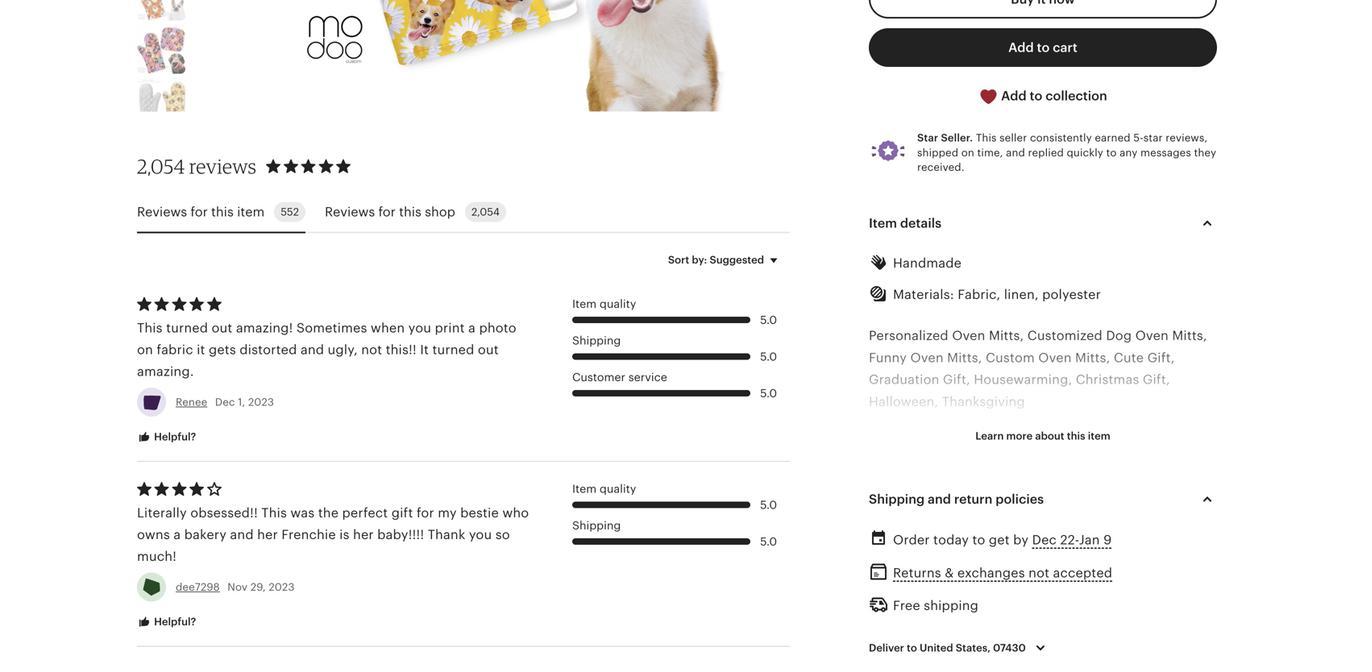 Task type: describe. For each thing, give the bounding box(es) containing it.
29,
[[250, 581, 266, 593]]

purchase
[[1153, 614, 1211, 628]]

1 horizontal spatial us
[[1033, 504, 1047, 518]]

and inside literally obsessed!! this was the perfect gift for my bestie who owns a bakery and her frenchie is her baby!!!! thank you so much!
[[230, 528, 254, 542]]

add for add to collection
[[1001, 89, 1027, 103]]

shipping
[[924, 598, 979, 613]]

gift, right cute
[[1147, 350, 1175, 365]]

returns & exchanges not accepted
[[893, 566, 1112, 580]]

custom
[[986, 350, 1035, 365]]

learn more about this item button
[[963, 422, 1122, 451]]

this!!
[[386, 343, 417, 357]]

transfer
[[869, 460, 920, 475]]

this for item
[[211, 205, 234, 219]]

item inside dropdown button
[[1088, 430, 1110, 442]]

today
[[933, 533, 969, 547]]

handmade
[[893, 256, 962, 270]]

1 5.0 from the top
[[760, 313, 777, 326]]

learn
[[975, 430, 1004, 442]]

gift, up thanksgiving
[[943, 372, 970, 387]]

quickly
[[1067, 147, 1103, 159]]

accepted
[[1053, 566, 1112, 580]]

1 horizontal spatial right-
[[1057, 635, 1091, 650]]

more
[[1006, 430, 1033, 442]]

about
[[1035, 430, 1064, 442]]

2 5.0 from the top
[[760, 350, 777, 363]]

reviews,
[[1166, 132, 1208, 144]]

552
[[281, 206, 299, 218]]

to left get
[[972, 533, 985, 547]]

by:
[[692, 254, 707, 266]]

christmas
[[1076, 372, 1139, 387]]

fabric
[[157, 343, 193, 357]]

customer service
[[572, 371, 667, 384]]

item for this turned out amazing! sometimes when you print a photo on fabric it gets distorted and ugly, not this!! it turned out amazing.
[[572, 297, 597, 310]]

renee link
[[176, 396, 207, 408]]

my
[[438, 506, 457, 520]]

resolution
[[996, 548, 1059, 562]]

for left shop
[[378, 205, 396, 219]]

to inside 💖customize/personalize💖 transfer your photos and artworks to oven mitt permanently! perfect gift for anyone! [after purchase, message us your image or email (support@modoous.com) send us best image resolution for best high quality result.]
[[1088, 460, 1101, 475]]

mitts, right dog
[[1172, 329, 1207, 343]]

not inside this turned out amazing! sometimes when you print a photo on fabric it gets distorted and ugly, not this!! it turned out amazing.
[[361, 343, 382, 357]]

3 personalized oven mitts, customized dog oven mitts, funny oven mitts, custom oven mitts, cute gift, housewarming, christmas gift image from the top
[[137, 78, 185, 127]]

it
[[420, 343, 429, 357]]

shop
[[425, 205, 455, 219]]

quality for this turned out amazing! sometimes when you print a photo on fabric it gets distorted and ugly, not this!! it turned out amazing.
[[600, 297, 636, 310]]

be
[[1037, 635, 1053, 650]]

so
[[495, 528, 510, 542]]

free
[[893, 598, 920, 613]]

messages
[[1140, 147, 1191, 159]]

0 horizontal spatial turned
[[166, 321, 208, 335]]

quality inside 💖customize/personalize💖 transfer your photos and artworks to oven mitt permanently! perfect gift for anyone! [after purchase, message us your image or email (support@modoous.com) send us best image resolution for best high quality result.]
[[1146, 548, 1189, 562]]

1,
[[238, 396, 245, 408]]

perfect
[[956, 482, 1001, 497]]

and inside the this seller consistently earned 5-star reviews, shipped on time, and replied quickly to any messages they received.
[[1006, 147, 1025, 159]]

dee7298 nov 29, 2023
[[176, 581, 295, 593]]

2 her from the left
[[353, 528, 374, 542]]

renee
[[176, 396, 207, 408]]

this for seller
[[976, 132, 997, 144]]

is
[[339, 528, 349, 542]]

0 horizontal spatial your
[[923, 460, 951, 475]]

seller.
[[941, 132, 973, 144]]

mitts, up custom
[[989, 329, 1024, 343]]

helpful? button for literally obsessed!! this was the perfect gift for my bestie who owns a bakery and her frenchie is her baby!!!! thank you so much!
[[125, 607, 208, 637]]

bakery
[[184, 528, 227, 542]]

mitts, up christmas
[[1075, 350, 1110, 365]]

tab list containing reviews for this item
[[137, 192, 790, 233]]

0 vertical spatial dec
[[215, 396, 235, 408]]

this inside literally obsessed!! this was the perfect gift for my bestie who owns a bakery and her frenchie is her baby!!!! thank you so much!
[[261, 506, 287, 520]]

dog
[[1106, 329, 1132, 343]]

perfect
[[342, 506, 388, 520]]

star
[[1143, 132, 1163, 144]]

bestie
[[460, 506, 499, 520]]

multiple
[[869, 635, 920, 650]]

2 best from the left
[[1084, 548, 1111, 562]]

amazing!
[[236, 321, 293, 335]]

2,054 for 2,054
[[471, 206, 500, 218]]

item quality for this turned out amazing! sometimes when you print a photo on fabric it gets distorted and ugly, not this!! it turned out amazing.
[[572, 297, 636, 310]]

artworks
[[1029, 460, 1085, 475]]

or
[[1125, 504, 1138, 518]]

💖customize/personalize💖
[[869, 438, 1038, 453]]

on inside this turned out amazing! sometimes when you print a photo on fabric it gets distorted and ugly, not this!! it turned out amazing.
[[137, 343, 153, 357]]

to left cart
[[1037, 40, 1050, 55]]

renee dec 1, 2023
[[176, 396, 274, 408]]

add to collection button
[[869, 76, 1217, 116]]

0 vertical spatial item
[[237, 205, 265, 219]]

mitts, left custom
[[947, 350, 982, 365]]

thanksgiving
[[942, 394, 1025, 409]]

2,054 for 2,054 reviews
[[137, 154, 185, 178]]

handed
[[990, 614, 1038, 628]]

we only offer right-handed oven mitts. if you purchase multiple mitts, they will all be right-handed.
[[869, 614, 1211, 650]]

2,054 reviews
[[137, 154, 256, 178]]

seller
[[1000, 132, 1027, 144]]

graduation
[[869, 372, 939, 387]]

united
[[920, 642, 953, 654]]

mitts,
[[924, 635, 960, 650]]

0 vertical spatial right-
[[956, 614, 990, 628]]

polyester
[[1042, 287, 1101, 302]]

1 horizontal spatial dec
[[1032, 533, 1057, 547]]

reviews for this item
[[137, 205, 265, 219]]

owns
[[137, 528, 170, 542]]

shipping inside dropdown button
[[869, 492, 925, 506]]

💖customize/personalize💖 transfer your photos and artworks to oven mitt permanently! perfect gift for anyone! [after purchase, message us your image or email (support@modoous.com) send us best image resolution for best high quality result.]
[[869, 438, 1189, 584]]

add for add to cart
[[1008, 40, 1034, 55]]

the
[[318, 506, 339, 520]]

add to collection
[[998, 89, 1107, 103]]

sort
[[668, 254, 689, 266]]

dee7298 link
[[176, 581, 220, 593]]

received.
[[917, 161, 964, 173]]

halloween,
[[869, 394, 938, 409]]

when
[[371, 321, 405, 335]]

1 her from the left
[[257, 528, 278, 542]]

collection
[[1046, 89, 1107, 103]]

07430
[[993, 642, 1026, 654]]

distorted
[[240, 343, 297, 357]]

for down 22- at the bottom
[[1063, 548, 1080, 562]]

oven up cute
[[1135, 329, 1169, 343]]

reviews for reviews for this shop
[[325, 205, 375, 219]]

states,
[[956, 642, 991, 654]]

0 vertical spatial image
[[1083, 504, 1121, 518]]

oven down customized
[[1038, 350, 1072, 365]]

oven inside 💖customize/personalize💖 transfer your photos and artworks to oven mitt permanently! perfect gift for anyone! [after purchase, message us your image or email (support@modoous.com) send us best image resolution for best high quality result.]
[[1105, 460, 1138, 475]]

0 horizontal spatial us
[[905, 548, 919, 562]]

sort by: suggested button
[[656, 243, 795, 277]]

dec 22-jan 9 button
[[1032, 528, 1112, 552]]

1 horizontal spatial turned
[[432, 343, 474, 357]]

2023 for distorted
[[248, 396, 274, 408]]

you inside literally obsessed!! this was the perfect gift for my bestie who owns a bakery and her frenchie is her baby!!!! thank you so much!
[[469, 528, 492, 542]]



Task type: locate. For each thing, give the bounding box(es) containing it.
1 vertical spatial your
[[1051, 504, 1079, 518]]

you up it
[[408, 321, 431, 335]]

this right about
[[1067, 430, 1085, 442]]

helpful? down dee7298 link
[[152, 616, 196, 628]]

this turned out amazing! sometimes when you print a photo on fabric it gets distorted and ugly, not this!! it turned out amazing.
[[137, 321, 516, 379]]

1 vertical spatial a
[[173, 528, 181, 542]]

details
[[900, 216, 941, 230]]

0 vertical spatial gift
[[1004, 482, 1026, 497]]

a inside this turned out amazing! sometimes when you print a photo on fabric it gets distorted and ugly, not this!! it turned out amazing.
[[468, 321, 476, 335]]

1 personalized oven mitts, customized dog oven mitts, funny oven mitts, custom oven mitts, cute gift, housewarming, christmas gift image from the top
[[137, 0, 185, 20]]

shipping for literally obsessed!! this was the perfect gift for my bestie who owns a bakery and her frenchie is her baby!!!! thank you so much!
[[572, 519, 621, 532]]

this left shop
[[399, 205, 421, 219]]

0 vertical spatial personalized oven mitts, customized dog oven mitts, funny oven mitts, custom oven mitts, cute gift, housewarming, christmas gift image
[[137, 0, 185, 20]]

for left my
[[417, 506, 434, 520]]

this inside this turned out amazing! sometimes when you print a photo on fabric it gets distorted and ugly, not this!! it turned out amazing.
[[137, 321, 163, 335]]

3 5.0 from the top
[[760, 387, 777, 400]]

2 vertical spatial you
[[1127, 614, 1150, 628]]

free shipping
[[893, 598, 979, 613]]

1 horizontal spatial this
[[399, 205, 421, 219]]

reviews for reviews for this item
[[137, 205, 187, 219]]

cart
[[1053, 40, 1077, 55]]

oven down fabric,
[[952, 329, 985, 343]]

dee7298
[[176, 581, 220, 593]]

your
[[923, 460, 951, 475], [1051, 504, 1079, 518]]

gift inside 💖customize/personalize💖 transfer your photos and artworks to oven mitt permanently! perfect gift for anyone! [after purchase, message us your image or email (support@modoous.com) send us best image resolution for best high quality result.]
[[1004, 482, 1026, 497]]

0 horizontal spatial on
[[137, 343, 153, 357]]

and down "seller"
[[1006, 147, 1025, 159]]

earned
[[1095, 132, 1131, 144]]

shipping
[[572, 334, 621, 347], [869, 492, 925, 506], [572, 519, 621, 532]]

order today to get by dec 22-jan 9
[[893, 533, 1112, 547]]

housewarming,
[[974, 372, 1072, 387]]

a inside literally obsessed!! this was the perfect gift for my bestie who owns a bakery and her frenchie is her baby!!!! thank you so much!
[[173, 528, 181, 542]]

who
[[502, 506, 529, 520]]

item quality for literally obsessed!! this was the perfect gift for my bestie who owns a bakery and her frenchie is her baby!!!! thank you so much!
[[572, 482, 636, 495]]

result.]
[[869, 570, 913, 584]]

offer
[[922, 614, 952, 628]]

1 vertical spatial turned
[[432, 343, 474, 357]]

shipped
[[917, 147, 958, 159]]

jan
[[1079, 533, 1100, 547]]

0 vertical spatial you
[[408, 321, 431, 335]]

item inside dropdown button
[[869, 216, 897, 230]]

literally
[[137, 506, 187, 520]]

sometimes
[[296, 321, 367, 335]]

add up "seller"
[[1001, 89, 1027, 103]]

on down seller.
[[961, 147, 974, 159]]

tab list
[[137, 192, 790, 233]]

0 horizontal spatial right-
[[956, 614, 990, 628]]

to inside the this seller consistently earned 5-star reviews, shipped on time, and replied quickly to any messages they received.
[[1106, 147, 1117, 159]]

2 horizontal spatial you
[[1127, 614, 1150, 628]]

not down when
[[361, 343, 382, 357]]

helpful? for literally obsessed!! this was the perfect gift for my bestie who owns a bakery and her frenchie is her baby!!!! thank you so much!
[[152, 616, 196, 628]]

0 vertical spatial 2023
[[248, 396, 274, 408]]

0 horizontal spatial this
[[137, 321, 163, 335]]

0 horizontal spatial image
[[954, 548, 992, 562]]

5 5.0 from the top
[[760, 535, 777, 548]]

turned up fabric
[[166, 321, 208, 335]]

a right print at the left
[[468, 321, 476, 335]]

0 horizontal spatial out
[[212, 321, 232, 335]]

and inside dropdown button
[[928, 492, 951, 506]]

and inside this turned out amazing! sometimes when you print a photo on fabric it gets distorted and ugly, not this!! it turned out amazing.
[[301, 343, 324, 357]]

0 horizontal spatial reviews
[[137, 205, 187, 219]]

it
[[197, 343, 205, 357]]

2 reviews from the left
[[325, 205, 375, 219]]

to down earned
[[1106, 147, 1117, 159]]

helpful? button
[[125, 422, 208, 452], [125, 607, 208, 637]]

will
[[994, 635, 1016, 650]]

0 vertical spatial item
[[869, 216, 897, 230]]

helpful? button down dee7298 link
[[125, 607, 208, 637]]

this seller consistently earned 5-star reviews, shipped on time, and replied quickly to any messages they received.
[[917, 132, 1216, 173]]

this for shop
[[399, 205, 421, 219]]

2 vertical spatial shipping
[[572, 519, 621, 532]]

1 horizontal spatial on
[[961, 147, 974, 159]]

your down anyone!
[[1051, 504, 1079, 518]]

0 horizontal spatial dec
[[215, 396, 235, 408]]

1 horizontal spatial her
[[353, 528, 374, 542]]

2,054 up reviews for this item
[[137, 154, 185, 178]]

5-
[[1133, 132, 1143, 144]]

and left return
[[928, 492, 951, 506]]

consistently
[[1030, 132, 1092, 144]]

right- down shipping
[[956, 614, 990, 628]]

reviews right 552
[[325, 205, 375, 219]]

us
[[1033, 504, 1047, 518], [905, 548, 919, 562]]

1 horizontal spatial out
[[478, 343, 499, 357]]

for
[[191, 205, 208, 219], [378, 205, 396, 219], [1030, 482, 1047, 497], [417, 506, 434, 520], [1063, 548, 1080, 562]]

message
[[974, 504, 1030, 518]]

add to cart button
[[869, 28, 1217, 67]]

was
[[290, 506, 315, 520]]

0 horizontal spatial a
[[173, 528, 181, 542]]

to left collection
[[1030, 89, 1042, 103]]

0 vertical spatial helpful?
[[152, 431, 196, 443]]

reviews for this shop
[[325, 205, 455, 219]]

thank
[[428, 528, 465, 542]]

item right about
[[1088, 430, 1110, 442]]

1 vertical spatial item
[[1088, 430, 1110, 442]]

right- down oven
[[1057, 635, 1091, 650]]

1 horizontal spatial image
[[1083, 504, 1121, 518]]

0 vertical spatial 2,054
[[137, 154, 185, 178]]

0 vertical spatial your
[[923, 460, 951, 475]]

reviews down the 2,054 reviews
[[137, 205, 187, 219]]

purchase,
[[909, 504, 970, 518]]

2 helpful? button from the top
[[125, 607, 208, 637]]

2 vertical spatial this
[[261, 506, 287, 520]]

dec left 1,
[[215, 396, 235, 408]]

1 horizontal spatial item
[[1088, 430, 1110, 442]]

1 vertical spatial dec
[[1032, 533, 1057, 547]]

2 vertical spatial item
[[572, 482, 597, 495]]

linen,
[[1004, 287, 1039, 302]]

by
[[1013, 533, 1029, 547]]

0 horizontal spatial they
[[963, 635, 991, 650]]

not down resolution
[[1029, 566, 1049, 580]]

they inside the this seller consistently earned 5-star reviews, shipped on time, and replied quickly to any messages they received.
[[1194, 147, 1216, 159]]

0 vertical spatial item quality
[[572, 297, 636, 310]]

you down bestie
[[469, 528, 492, 542]]

0 vertical spatial a
[[468, 321, 476, 335]]

any
[[1120, 147, 1138, 159]]

her right is
[[353, 528, 374, 542]]

they inside we only offer right-handed oven mitts. if you purchase multiple mitts, they will all be right-handed.
[[963, 635, 991, 650]]

dec
[[215, 396, 235, 408], [1032, 533, 1057, 547]]

oven left mitt
[[1105, 460, 1138, 475]]

1 vertical spatial 2,054
[[471, 206, 500, 218]]

anyone!
[[1051, 482, 1100, 497]]

2 vertical spatial personalized oven mitts, customized dog oven mitts, funny oven mitts, custom oven mitts, cute gift, housewarming, christmas gift image
[[137, 78, 185, 127]]

1 vertical spatial item
[[572, 297, 597, 310]]

2 horizontal spatial this
[[1067, 430, 1085, 442]]

0 vertical spatial they
[[1194, 147, 1216, 159]]

order
[[893, 533, 930, 547]]

us down order
[[905, 548, 919, 562]]

policies
[[996, 492, 1044, 506]]

to left united
[[907, 642, 917, 654]]

item for literally obsessed!! this was the perfect gift for my bestie who owns a bakery and her frenchie is her baby!!!! thank you so much!
[[572, 482, 597, 495]]

2,054 right shop
[[471, 206, 500, 218]]

nov
[[228, 581, 248, 593]]

to inside dropdown button
[[907, 642, 917, 654]]

time,
[[977, 147, 1003, 159]]

out up gets
[[212, 321, 232, 335]]

1 vertical spatial item quality
[[572, 482, 636, 495]]

5.0
[[760, 313, 777, 326], [760, 350, 777, 363], [760, 387, 777, 400], [760, 498, 777, 511], [760, 535, 777, 548]]

helpful? button down renee link
[[125, 422, 208, 452]]

gift,
[[1147, 350, 1175, 365], [943, 372, 970, 387], [1143, 372, 1170, 387]]

they down reviews,
[[1194, 147, 1216, 159]]

1 vertical spatial not
[[1029, 566, 1049, 580]]

gift up message
[[1004, 482, 1026, 497]]

gets
[[209, 343, 236, 357]]

1 horizontal spatial not
[[1029, 566, 1049, 580]]

1 reviews from the left
[[137, 205, 187, 219]]

0 horizontal spatial not
[[361, 343, 382, 357]]

1 helpful? button from the top
[[125, 422, 208, 452]]

0 vertical spatial on
[[961, 147, 974, 159]]

this down reviews
[[211, 205, 234, 219]]

0 horizontal spatial you
[[408, 321, 431, 335]]

1 horizontal spatial reviews
[[325, 205, 375, 219]]

2 item quality from the top
[[572, 482, 636, 495]]

and down obsessed!!
[[230, 528, 254, 542]]

us right message
[[1033, 504, 1047, 518]]

this up time,
[[976, 132, 997, 144]]

0 horizontal spatial this
[[211, 205, 234, 219]]

2 vertical spatial quality
[[1146, 548, 1189, 562]]

on left fabric
[[137, 343, 153, 357]]

1 horizontal spatial a
[[468, 321, 476, 335]]

0 vertical spatial this
[[976, 132, 997, 144]]

they left will
[[963, 635, 991, 650]]

&
[[945, 566, 954, 580]]

2,054
[[137, 154, 185, 178], [471, 206, 500, 218]]

your down 💖customize/personalize💖
[[923, 460, 951, 475]]

helpful? button for this turned out amazing! sometimes when you print a photo on fabric it gets distorted and ugly, not this!! it turned out amazing.
[[125, 422, 208, 452]]

personalized oven mitts, customized dog oven mitts, funny oven mitts, custom oven mitts, cute gift, housewarming, christmas gift image
[[137, 0, 185, 20], [137, 25, 185, 74], [137, 78, 185, 127]]

you inside this turned out amazing! sometimes when you print a photo on fabric it gets distorted and ugly, not this!! it turned out amazing.
[[408, 321, 431, 335]]

mitts,
[[989, 329, 1024, 343], [1172, 329, 1207, 343], [947, 350, 982, 365], [1075, 350, 1110, 365]]

photo
[[479, 321, 516, 335]]

mitts.
[[1075, 614, 1111, 628]]

this inside the this seller consistently earned 5-star reviews, shipped on time, and replied quickly to any messages they received.
[[976, 132, 997, 144]]

0 vertical spatial turned
[[166, 321, 208, 335]]

personalized
[[869, 329, 948, 343]]

1 vertical spatial personalized oven mitts, customized dog oven mitts, funny oven mitts, custom oven mitts, cute gift, housewarming, christmas gift image
[[137, 25, 185, 74]]

exchanges
[[957, 566, 1025, 580]]

reviews
[[137, 205, 187, 219], [325, 205, 375, 219]]

image up exchanges
[[954, 548, 992, 562]]

1 horizontal spatial you
[[469, 528, 492, 542]]

to up anyone!
[[1088, 460, 1101, 475]]

helpful?
[[152, 431, 196, 443], [152, 616, 196, 628]]

item left 552
[[237, 205, 265, 219]]

item details
[[869, 216, 941, 230]]

this left was
[[261, 506, 287, 520]]

1 vertical spatial right-
[[1057, 635, 1091, 650]]

turned down print at the left
[[432, 343, 474, 357]]

this for turned
[[137, 321, 163, 335]]

1 vertical spatial quality
[[600, 482, 636, 495]]

and
[[1006, 147, 1025, 159], [301, 343, 324, 357], [1002, 460, 1025, 475], [928, 492, 951, 506], [230, 528, 254, 542]]

out
[[212, 321, 232, 335], [478, 343, 499, 357]]

1 vertical spatial they
[[963, 635, 991, 650]]

gift inside literally obsessed!! this was the perfect gift for my bestie who owns a bakery and her frenchie is her baby!!!! thank you so much!
[[391, 506, 413, 520]]

personalized oven mitts, customized dog oven mitts, funny oven mitts, custom oven mitts, cute gift, graduation gift, housewarming, christmas gift, halloween, thanksgiving
[[869, 329, 1207, 409]]

1 vertical spatial out
[[478, 343, 499, 357]]

0 horizontal spatial her
[[257, 528, 278, 542]]

2 horizontal spatial this
[[976, 132, 997, 144]]

gift up baby!!!!
[[391, 506, 413, 520]]

oven
[[1041, 614, 1072, 628]]

1 vertical spatial helpful?
[[152, 616, 196, 628]]

1 horizontal spatial gift
[[1004, 482, 1026, 497]]

ugly,
[[328, 343, 358, 357]]

0 vertical spatial not
[[361, 343, 382, 357]]

customized
[[1027, 329, 1103, 343]]

2023 right 29,
[[269, 581, 295, 593]]

all
[[1019, 635, 1033, 650]]

best down jan
[[1084, 548, 1111, 562]]

1 horizontal spatial 2,054
[[471, 206, 500, 218]]

1 horizontal spatial this
[[261, 506, 287, 520]]

gift
[[1004, 482, 1026, 497], [391, 506, 413, 520]]

2023 for and
[[269, 581, 295, 593]]

returns
[[893, 566, 941, 580]]

1 horizontal spatial they
[[1194, 147, 1216, 159]]

1 vertical spatial image
[[954, 548, 992, 562]]

1 horizontal spatial best
[[1084, 548, 1111, 562]]

0 vertical spatial helpful? button
[[125, 422, 208, 452]]

high
[[1115, 548, 1143, 562]]

helpful? down renee
[[152, 431, 196, 443]]

this inside dropdown button
[[1067, 430, 1085, 442]]

dec up resolution
[[1032, 533, 1057, 547]]

we
[[869, 614, 888, 628]]

star seller.
[[917, 132, 973, 144]]

0 vertical spatial add
[[1008, 40, 1034, 55]]

2 helpful? from the top
[[152, 616, 196, 628]]

image
[[1083, 504, 1121, 518], [954, 548, 992, 562]]

return
[[954, 492, 992, 506]]

get
[[989, 533, 1010, 547]]

1 vertical spatial 2023
[[269, 581, 295, 593]]

you inside we only offer right-handed oven mitts. if you purchase multiple mitts, they will all be right-handed.
[[1127, 614, 1150, 628]]

oven down personalized
[[910, 350, 944, 365]]

shipping and return policies
[[869, 492, 1044, 506]]

quality for literally obsessed!! this was the perfect gift for my bestie who owns a bakery and her frenchie is her baby!!!! thank you so much!
[[600, 482, 636, 495]]

1 helpful? from the top
[[152, 431, 196, 443]]

0 vertical spatial out
[[212, 321, 232, 335]]

image up 9
[[1083, 504, 1121, 518]]

0 horizontal spatial 2,054
[[137, 154, 185, 178]]

mitt
[[1142, 460, 1166, 475]]

item quality
[[572, 297, 636, 310], [572, 482, 636, 495]]

1 vertical spatial on
[[137, 343, 153, 357]]

0 vertical spatial us
[[1033, 504, 1047, 518]]

1 vertical spatial gift
[[391, 506, 413, 520]]

oven
[[952, 329, 985, 343], [1135, 329, 1169, 343], [910, 350, 944, 365], [1038, 350, 1072, 365], [1105, 460, 1138, 475]]

0 horizontal spatial gift
[[391, 506, 413, 520]]

add to cart
[[1008, 40, 1077, 55]]

a right owns
[[173, 528, 181, 542]]

2 personalized oven mitts, customized dog oven mitts, funny oven mitts, custom oven mitts, cute gift, housewarming, christmas gift image from the top
[[137, 25, 185, 74]]

not inside button
[[1029, 566, 1049, 580]]

0 vertical spatial quality
[[600, 297, 636, 310]]

1 horizontal spatial your
[[1051, 504, 1079, 518]]

her left frenchie
[[257, 528, 278, 542]]

1 best from the left
[[923, 548, 950, 562]]

out down photo
[[478, 343, 499, 357]]

0 horizontal spatial item
[[237, 205, 265, 219]]

item details button
[[854, 204, 1232, 242]]

4 5.0 from the top
[[760, 498, 777, 511]]

this up fabric
[[137, 321, 163, 335]]

helpful? for this turned out amazing! sometimes when you print a photo on fabric it gets distorted and ugly, not this!! it turned out amazing.
[[152, 431, 196, 443]]

2023 right 1,
[[248, 396, 274, 408]]

and down the sometimes at the left
[[301, 343, 324, 357]]

1 vertical spatial helpful? button
[[125, 607, 208, 637]]

and inside 💖customize/personalize💖 transfer your photos and artworks to oven mitt permanently! perfect gift for anyone! [after purchase, message us your image or email (support@modoous.com) send us best image resolution for best high quality result.]
[[1002, 460, 1025, 475]]

best down today
[[923, 548, 950, 562]]

and down more
[[1002, 460, 1025, 475]]

obsessed!!
[[190, 506, 258, 520]]

shipping for this turned out amazing! sometimes when you print a photo on fabric it gets distorted and ugly, not this!! it turned out amazing.
[[572, 334, 621, 347]]

1 vertical spatial shipping
[[869, 492, 925, 506]]

cute
[[1114, 350, 1144, 365]]

1 vertical spatial us
[[905, 548, 919, 562]]

add left cart
[[1008, 40, 1034, 55]]

for down the 2,054 reviews
[[191, 205, 208, 219]]

if
[[1114, 614, 1123, 628]]

1 vertical spatial you
[[469, 528, 492, 542]]

you right if
[[1127, 614, 1150, 628]]

for inside literally obsessed!! this was the perfect gift for my bestie who owns a bakery and her frenchie is her baby!!!! thank you so much!
[[417, 506, 434, 520]]

22-
[[1060, 533, 1079, 547]]

1 item quality from the top
[[572, 297, 636, 310]]

permanently!
[[869, 482, 952, 497]]

on inside the this seller consistently earned 5-star reviews, shipped on time, and replied quickly to any messages they received.
[[961, 147, 974, 159]]

gift, down cute
[[1143, 372, 1170, 387]]

1 vertical spatial this
[[137, 321, 163, 335]]

0 horizontal spatial best
[[923, 548, 950, 562]]

1 vertical spatial add
[[1001, 89, 1027, 103]]

0 vertical spatial shipping
[[572, 334, 621, 347]]

send
[[869, 548, 901, 562]]

for down artworks
[[1030, 482, 1047, 497]]



Task type: vqa. For each thing, say whether or not it's contained in the screenshot.
Mastercard icon
no



